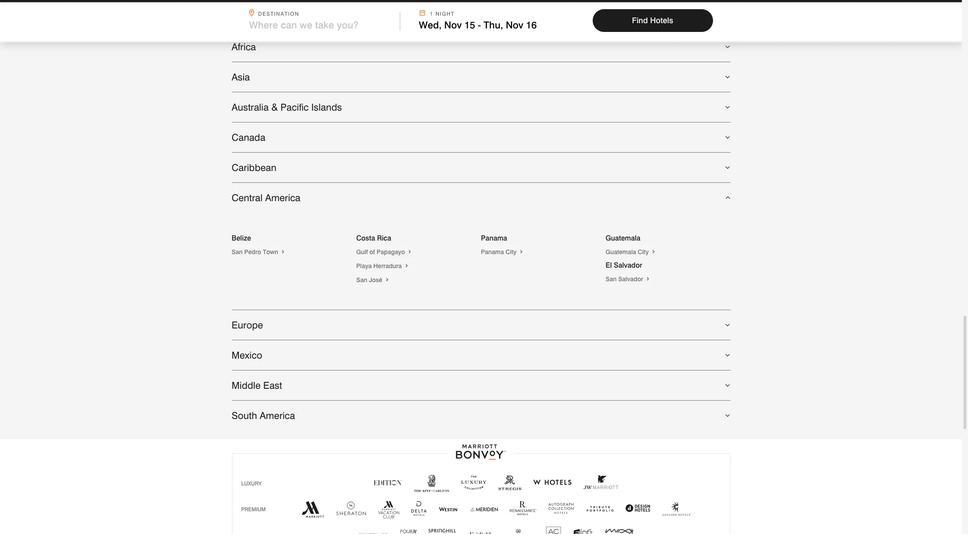Task type: locate. For each thing, give the bounding box(es) containing it.
0 vertical spatial salvador
[[614, 261, 643, 270]]

city for guatemala
[[638, 249, 649, 256]]

canada
[[232, 132, 266, 143]]

australia
[[232, 102, 269, 113]]

josé
[[369, 277, 383, 284]]

caribbean
[[232, 162, 277, 173]]

salvador down guatemala city
[[614, 261, 643, 270]]

wed,
[[419, 19, 442, 31]]

costa
[[357, 234, 375, 242]]

guatemala up guatemala city
[[606, 234, 641, 242]]

asia
[[232, 71, 250, 83]]

0 vertical spatial panama
[[481, 234, 508, 242]]

1 vertical spatial salvador
[[619, 276, 644, 283]]

san
[[232, 249, 243, 256], [606, 276, 617, 283], [357, 277, 368, 284]]

2 horizontal spatial san
[[606, 276, 617, 283]]

0 horizontal spatial nov
[[445, 19, 462, 31]]

none search field containing wed, nov 15 - thu, nov 16
[[0, 2, 963, 42]]

1 horizontal spatial nov
[[506, 19, 524, 31]]

1 vertical spatial america
[[260, 410, 295, 422]]

america inside dropdown button
[[265, 192, 301, 204]]

salvador
[[614, 261, 643, 270], [619, 276, 644, 283]]

san salvador link
[[606, 276, 651, 283]]

pacific
[[281, 102, 309, 113]]

2 nov from the left
[[506, 19, 524, 31]]

east
[[263, 380, 282, 391]]

1 city from the left
[[506, 249, 517, 256]]

africa button
[[232, 32, 731, 62]]

0 vertical spatial guatemala
[[606, 234, 641, 242]]

guatemala for guatemala city
[[606, 249, 637, 256]]

2 panama from the top
[[481, 249, 504, 256]]

panama
[[481, 234, 508, 242], [481, 249, 504, 256]]

south america button
[[232, 401, 731, 431]]

san left josé
[[357, 277, 368, 284]]

america right central
[[265, 192, 301, 204]]

Destination text field
[[249, 19, 383, 31]]

europe
[[232, 320, 263, 331]]

2 city from the left
[[638, 249, 649, 256]]

arrow right image right josé
[[384, 277, 391, 284]]

guatemala city link
[[606, 249, 657, 256]]

guatemala
[[606, 234, 641, 242], [606, 249, 637, 256]]

None search field
[[0, 2, 963, 42]]

san josé
[[357, 277, 384, 284]]

1 horizontal spatial arrow right image
[[384, 277, 391, 284]]

nov left 16
[[506, 19, 524, 31]]

salvador down the el salvador in the right of the page
[[619, 276, 644, 283]]

1
[[430, 11, 434, 17]]

arrow right image for guatemala
[[645, 276, 651, 283]]

arrow right image right town
[[280, 249, 286, 256]]

islands
[[312, 102, 342, 113]]

papagayo
[[377, 249, 405, 256]]

middle east button
[[232, 371, 731, 401]]

guatemala for guatemala
[[606, 234, 641, 242]]

arrow right image down guatemala city link
[[645, 276, 651, 283]]

1 vertical spatial panama
[[481, 249, 504, 256]]

san pedro town link
[[232, 249, 286, 256]]

0 vertical spatial america
[[265, 192, 301, 204]]

san down belize
[[232, 249, 243, 256]]

guatemala city
[[606, 249, 651, 256]]

nov
[[445, 19, 462, 31], [506, 19, 524, 31]]

0 horizontal spatial san
[[232, 249, 243, 256]]

2 guatemala from the top
[[606, 249, 637, 256]]

15
[[465, 19, 476, 31]]

1 panama from the top
[[481, 234, 508, 242]]

find
[[633, 16, 648, 25]]

america for south america
[[260, 410, 295, 422]]

arrow right image
[[407, 249, 413, 256], [519, 249, 525, 256], [651, 249, 657, 256], [404, 263, 410, 270]]

nov down night at the left top
[[445, 19, 462, 31]]

1 guatemala from the top
[[606, 234, 641, 242]]

-
[[478, 19, 481, 31]]

playa
[[357, 263, 372, 270]]

panama city
[[481, 249, 519, 256]]

salvador for san salvador
[[619, 276, 644, 283]]

1 horizontal spatial city
[[638, 249, 649, 256]]

africa
[[232, 41, 256, 52]]

16
[[526, 19, 537, 31]]

america inside dropdown button
[[260, 410, 295, 422]]

san for guatemala
[[606, 276, 617, 283]]

0 horizontal spatial city
[[506, 249, 517, 256]]

1 horizontal spatial san
[[357, 277, 368, 284]]

america down east
[[260, 410, 295, 422]]

of
[[370, 249, 375, 256]]

central america
[[232, 192, 301, 204]]

san down el
[[606, 276, 617, 283]]

2 horizontal spatial arrow right image
[[645, 276, 651, 283]]

premium
[[241, 506, 266, 513]]

1 vertical spatial guatemala
[[606, 249, 637, 256]]

san josé link
[[357, 277, 391, 284]]

1 night wed, nov 15 - thu, nov 16
[[419, 11, 537, 31]]

city
[[506, 249, 517, 256], [638, 249, 649, 256]]

arrow right image
[[280, 249, 286, 256], [645, 276, 651, 283], [384, 277, 391, 284]]

guatemala up the el salvador in the right of the page
[[606, 249, 637, 256]]

america
[[265, 192, 301, 204], [260, 410, 295, 422]]

rica
[[377, 234, 391, 242]]



Task type: describe. For each thing, give the bounding box(es) containing it.
south america
[[232, 410, 295, 422]]

find hotels button
[[593, 9, 713, 32]]

gulf of papagayo link
[[357, 249, 413, 256]]

caribbean button
[[232, 153, 731, 182]]

san pedro town
[[232, 249, 280, 256]]

salvador for el salvador
[[614, 261, 643, 270]]

herradura
[[374, 263, 402, 270]]

panama for panama
[[481, 234, 508, 242]]

arrow right image for costa rica
[[407, 249, 413, 256]]

san for costa rica
[[357, 277, 368, 284]]

costa rica
[[357, 234, 391, 242]]

central america button
[[232, 183, 731, 213]]

find hotels
[[633, 16, 674, 25]]

hotels
[[651, 16, 674, 25]]

south
[[232, 410, 257, 422]]

pedro
[[244, 249, 261, 256]]

mexico
[[232, 350, 262, 361]]

asia button
[[232, 62, 731, 92]]

destination field
[[249, 19, 395, 31]]

playa herradura
[[357, 263, 404, 270]]

destination
[[258, 11, 299, 17]]

panama for panama city
[[481, 249, 504, 256]]

city for panama
[[506, 249, 517, 256]]

san salvador
[[606, 276, 645, 283]]

1 nov from the left
[[445, 19, 462, 31]]

central
[[232, 192, 263, 204]]

arrow right image for panama
[[519, 249, 525, 256]]

gulf of papagayo
[[357, 249, 407, 256]]

town
[[263, 249, 278, 256]]

arrow right image for costa rica
[[384, 277, 391, 284]]

panama city link
[[481, 249, 525, 256]]

el
[[606, 261, 612, 270]]

europe button
[[232, 310, 731, 340]]

thu,
[[484, 19, 503, 31]]

&
[[272, 102, 278, 113]]

gulf
[[357, 249, 368, 256]]

night
[[436, 11, 455, 17]]

australia & pacific islands button
[[232, 92, 731, 122]]

0 horizontal spatial arrow right image
[[280, 249, 286, 256]]

america for central america
[[265, 192, 301, 204]]

arrow right image for guatemala
[[651, 249, 657, 256]]

canada button
[[232, 123, 731, 152]]

playa herradura link
[[357, 263, 410, 270]]

luxury
[[241, 481, 262, 487]]

belize
[[232, 234, 251, 242]]

middle east
[[232, 380, 282, 391]]

middle
[[232, 380, 261, 391]]

el salvador
[[606, 261, 643, 270]]

australia & pacific islands
[[232, 102, 342, 113]]

mexico button
[[232, 341, 731, 370]]



Task type: vqa. For each thing, say whether or not it's contained in the screenshot.
the right arrow right image
yes



